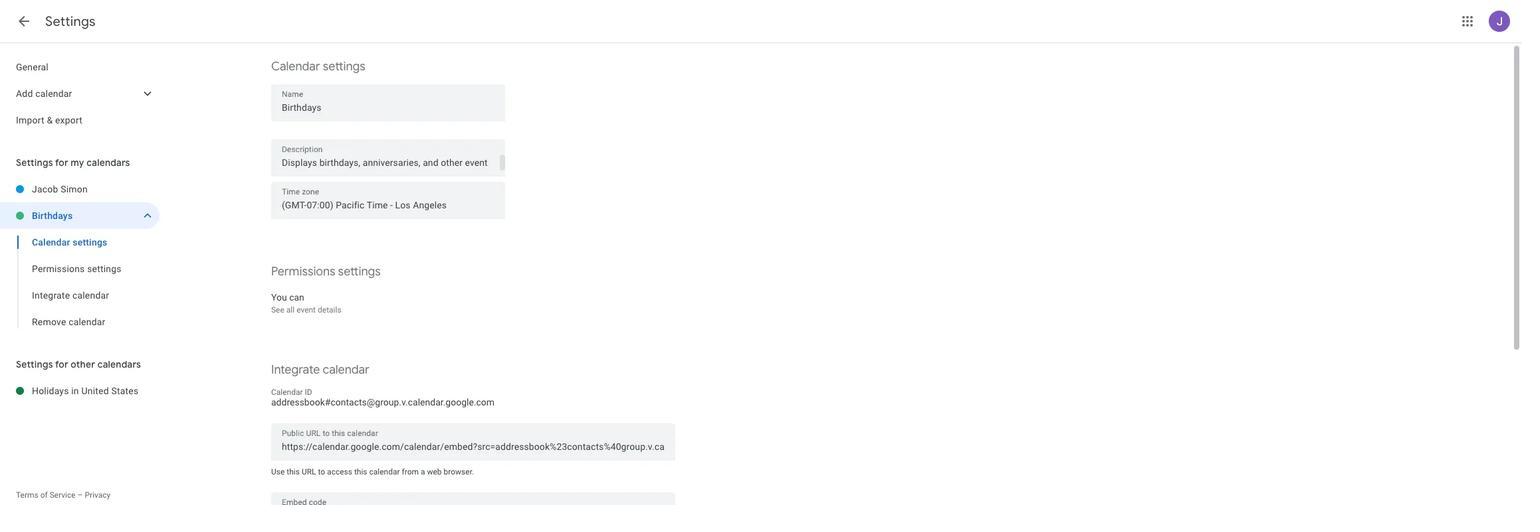 Task type: describe. For each thing, give the bounding box(es) containing it.
simon
[[61, 184, 88, 195]]

calendar inside calendar id addressbook#contacts@group.v.calendar.google.com
[[271, 388, 303, 398]]

united
[[81, 386, 109, 397]]

birthdays tree item
[[0, 203, 160, 229]]

service
[[50, 491, 76, 501]]

add calendar
[[16, 88, 72, 99]]

calendar up remove calendar at left bottom
[[72, 291, 109, 301]]

tree containing general
[[0, 54, 160, 134]]

states
[[111, 386, 139, 397]]

0 vertical spatial calendar settings
[[271, 59, 365, 74]]

holidays in united states link
[[32, 378, 160, 405]]

1 horizontal spatial integrate
[[271, 363, 320, 378]]

holidays in united states tree item
[[0, 378, 160, 405]]

calendar right the remove on the bottom left of page
[[69, 317, 105, 328]]

holidays
[[32, 386, 69, 397]]

use
[[271, 468, 285, 477]]

settings for my calendars tree
[[0, 176, 160, 336]]

calendar inside group
[[32, 237, 70, 248]]

1 horizontal spatial permissions settings
[[271, 265, 381, 280]]

browser.
[[444, 468, 474, 477]]

holidays in united states
[[32, 386, 139, 397]]

url
[[302, 468, 316, 477]]

calendar up calendar id addressbook#contacts@group.v.calendar.google.com
[[323, 363, 370, 378]]

settings for settings
[[45, 13, 96, 30]]

details
[[318, 306, 341, 315]]

settings heading
[[45, 13, 96, 30]]

jacob simon tree item
[[0, 176, 160, 203]]

settings for my calendars
[[16, 157, 130, 169]]

permissions settings inside settings for my calendars tree
[[32, 264, 122, 275]]

all
[[286, 306, 295, 315]]

addressbook#contacts@group.v.calendar.google.com
[[271, 398, 495, 408]]

for for my
[[55, 157, 68, 169]]

import & export
[[16, 115, 82, 126]]

birthdays link
[[32, 203, 136, 229]]

web
[[427, 468, 442, 477]]

terms of service link
[[16, 491, 76, 501]]

0 vertical spatial calendar
[[271, 59, 320, 74]]

remove
[[32, 317, 66, 328]]

remove calendar
[[32, 317, 105, 328]]

can
[[289, 293, 304, 303]]

calendar left from
[[369, 468, 400, 477]]

other
[[71, 359, 95, 371]]



Task type: vqa. For each thing, say whether or not it's contained in the screenshot.
1st stand- from left
no



Task type: locate. For each thing, give the bounding box(es) containing it.
terms
[[16, 491, 38, 501]]

a
[[421, 468, 425, 477]]

jacob simon
[[32, 184, 88, 195]]

import
[[16, 115, 44, 126]]

1 vertical spatial calendar settings
[[32, 237, 107, 248]]

settings for other calendars
[[16, 359, 141, 371]]

of
[[40, 491, 48, 501]]

None text field
[[282, 98, 495, 117], [282, 196, 495, 215], [282, 438, 665, 457], [282, 98, 495, 117], [282, 196, 495, 215], [282, 438, 665, 457]]

for left other
[[55, 359, 68, 371]]

go back image
[[16, 13, 32, 29]]

0 horizontal spatial calendar settings
[[32, 237, 107, 248]]

for for other
[[55, 359, 68, 371]]

settings
[[323, 59, 365, 74], [73, 237, 107, 248], [87, 264, 122, 275], [338, 265, 381, 280]]

permissions settings up the you can see all event details
[[271, 265, 381, 280]]

privacy link
[[85, 491, 111, 501]]

settings for settings for other calendars
[[16, 359, 53, 371]]

birthdays
[[32, 211, 73, 221]]

0 horizontal spatial integrate
[[32, 291, 70, 301]]

see
[[271, 306, 284, 315]]

id
[[305, 388, 312, 398]]

2 this from the left
[[354, 468, 367, 477]]

settings right go back 'icon'
[[45, 13, 96, 30]]

1 vertical spatial integrate calendar
[[271, 363, 370, 378]]

1 this from the left
[[287, 468, 300, 477]]

2 vertical spatial calendar
[[271, 388, 303, 398]]

calendar settings
[[271, 59, 365, 74], [32, 237, 107, 248]]

settings
[[45, 13, 96, 30], [16, 157, 53, 169], [16, 359, 53, 371]]

permissions inside settings for my calendars tree
[[32, 264, 85, 275]]

calendar
[[35, 88, 72, 99], [72, 291, 109, 301], [69, 317, 105, 328], [323, 363, 370, 378], [369, 468, 400, 477]]

settings up holidays at bottom left
[[16, 359, 53, 371]]

from
[[402, 468, 419, 477]]

permissions up can
[[271, 265, 335, 280]]

privacy
[[85, 491, 111, 501]]

event
[[297, 306, 316, 315]]

calendars right 'my'
[[87, 157, 130, 169]]

jacob
[[32, 184, 58, 195]]

1 vertical spatial calendar
[[32, 237, 70, 248]]

integrate inside settings for my calendars tree
[[32, 291, 70, 301]]

to
[[318, 468, 325, 477]]

you can see all event details
[[271, 293, 341, 315]]

1 for from the top
[[55, 157, 68, 169]]

integrate calendar up id
[[271, 363, 370, 378]]

1 horizontal spatial permissions
[[271, 265, 335, 280]]

1 vertical spatial integrate
[[271, 363, 320, 378]]

0 vertical spatial settings
[[45, 13, 96, 30]]

integrate calendar inside group
[[32, 291, 109, 301]]

2 for from the top
[[55, 359, 68, 371]]

calendars for settings for my calendars
[[87, 157, 130, 169]]

0 vertical spatial for
[[55, 157, 68, 169]]

export
[[55, 115, 82, 126]]

0 horizontal spatial permissions settings
[[32, 264, 122, 275]]

calendar id addressbook#contacts@group.v.calendar.google.com
[[271, 388, 495, 408]]

1 horizontal spatial integrate calendar
[[271, 363, 370, 378]]

this right the use
[[287, 468, 300, 477]]

permissions down the birthdays
[[32, 264, 85, 275]]

general
[[16, 62, 49, 72]]

permissions
[[32, 264, 85, 275], [271, 265, 335, 280]]

1 vertical spatial calendars
[[98, 359, 141, 371]]

in
[[71, 386, 79, 397]]

for
[[55, 157, 68, 169], [55, 359, 68, 371]]

–
[[78, 491, 83, 501]]

calendar settings inside settings for my calendars tree
[[32, 237, 107, 248]]

calendars
[[87, 157, 130, 169], [98, 359, 141, 371]]

you
[[271, 293, 287, 303]]

1 horizontal spatial this
[[354, 468, 367, 477]]

integrate up id
[[271, 363, 320, 378]]

0 horizontal spatial integrate calendar
[[32, 291, 109, 301]]

integrate calendar up remove calendar at left bottom
[[32, 291, 109, 301]]

0 vertical spatial integrate calendar
[[32, 291, 109, 301]]

0 horizontal spatial permissions
[[32, 264, 85, 275]]

access
[[327, 468, 352, 477]]

calendar
[[271, 59, 320, 74], [32, 237, 70, 248], [271, 388, 303, 398]]

1 horizontal spatial calendar settings
[[271, 59, 365, 74]]

settings up jacob on the left top of the page
[[16, 157, 53, 169]]

calendar up &
[[35, 88, 72, 99]]

group
[[0, 229, 160, 336]]

0 horizontal spatial this
[[287, 468, 300, 477]]

integrate calendar
[[32, 291, 109, 301], [271, 363, 370, 378]]

this right access
[[354, 468, 367, 477]]

settings for settings for my calendars
[[16, 157, 53, 169]]

my
[[71, 157, 84, 169]]

permissions settings
[[32, 264, 122, 275], [271, 265, 381, 280]]

calendars up states
[[98, 359, 141, 371]]

group containing calendar settings
[[0, 229, 160, 336]]

calendars for settings for other calendars
[[98, 359, 141, 371]]

integrate up the remove on the bottom left of page
[[32, 291, 70, 301]]

use this url to access this calendar from a web browser.
[[271, 468, 474, 477]]

terms of service – privacy
[[16, 491, 111, 501]]

1 vertical spatial settings
[[16, 157, 53, 169]]

0 vertical spatial calendars
[[87, 157, 130, 169]]

2 vertical spatial settings
[[16, 359, 53, 371]]

for left 'my'
[[55, 157, 68, 169]]

add
[[16, 88, 33, 99]]

0 vertical spatial integrate
[[32, 291, 70, 301]]

1 vertical spatial for
[[55, 359, 68, 371]]

integrate
[[32, 291, 70, 301], [271, 363, 320, 378]]

Displays birthdays, anniversaries, and other event dates of people in Google Contacts. text field
[[271, 155, 505, 171]]

this
[[287, 468, 300, 477], [354, 468, 367, 477]]

permissions settings down birthdays 'tree item'
[[32, 264, 122, 275]]

tree
[[0, 54, 160, 134]]

&
[[47, 115, 53, 126]]



